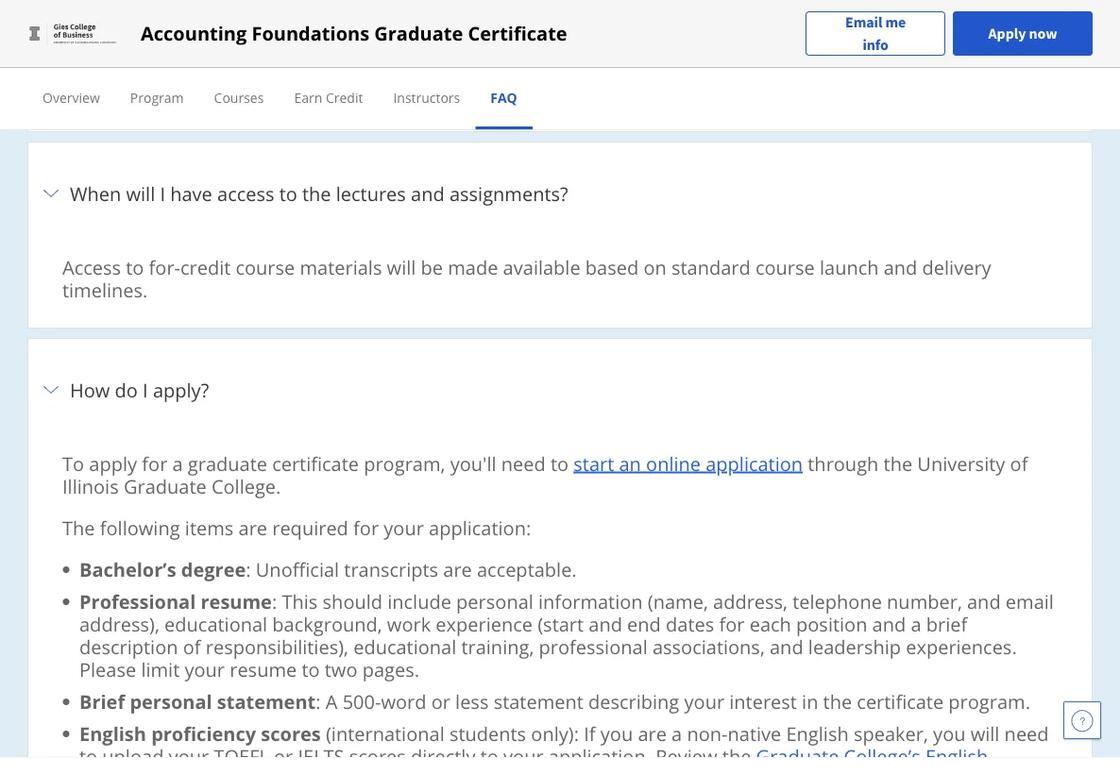 Task type: locate. For each thing, give the bounding box(es) containing it.
graduate up earn
[[155, 12, 235, 38]]

are down the describing
[[638, 721, 667, 747]]

certificate up required
[[272, 451, 359, 476]]

access
[[217, 180, 274, 206]]

graduate up the following
[[124, 473, 207, 499]]

mooc up certificate menu 'element'
[[549, 12, 608, 38]]

1 vertical spatial resume
[[230, 656, 297, 682]]

to inside when will i have access to the lectures and assignments? dropdown button
[[279, 180, 297, 206]]

you right if
[[600, 721, 633, 747]]

will right when
[[126, 180, 155, 206]]

list item
[[27, 142, 1093, 339], [27, 338, 1093, 758], [79, 556, 1058, 582], [79, 588, 1058, 682], [79, 689, 1058, 714], [79, 721, 1058, 758]]

0 horizontal spatial statement
[[217, 689, 316, 714]]

0 vertical spatial through
[[410, 58, 480, 84]]

yes,
[[62, 12, 97, 38]]

0 vertical spatial for
[[142, 451, 167, 476]]

english down brief
[[79, 721, 146, 747]]

faq
[[490, 88, 517, 106]]

1 horizontal spatial or
[[431, 689, 450, 714]]

1 horizontal spatial will
[[387, 254, 416, 280]]

0 horizontal spatial mooc
[[549, 12, 608, 38]]

1 vertical spatial illinois
[[62, 473, 119, 499]]

are up hours
[[358, 12, 387, 38]]

your up the non-
[[684, 689, 724, 714]]

1 horizontal spatial two
[[325, 656, 357, 682]]

apply?
[[153, 377, 209, 403]]

1 vertical spatial graduate
[[188, 451, 267, 476]]

or left ielts
[[274, 743, 293, 758]]

assignments?
[[449, 180, 568, 206]]

0 vertical spatial graduate
[[374, 20, 463, 46]]

1 horizontal spatial through
[[808, 451, 879, 476]]

personal down acceptable.
[[456, 588, 533, 614]]

faq link
[[490, 88, 517, 106]]

application
[[706, 451, 803, 476]]

two up the overview
[[62, 58, 95, 84]]

will down "program."
[[971, 721, 1000, 747]]

1 vertical spatial mooc
[[701, 58, 759, 84]]

and right launch
[[884, 254, 917, 280]]

number,
[[887, 588, 962, 614]]

list item containing how do i apply?
[[27, 338, 1093, 758]]

2 vertical spatial will
[[971, 721, 1000, 747]]

to right directly
[[480, 743, 498, 758]]

english
[[79, 721, 146, 747], [786, 721, 849, 747]]

less
[[455, 689, 489, 714]]

instructors link
[[393, 88, 460, 106]]

component
[[332, 35, 434, 61]]

1 vertical spatial graduate
[[124, 473, 207, 499]]

have
[[170, 180, 212, 206]]

when will i have access to the lectures and assignments? button
[[40, 154, 1080, 233]]

0 horizontal spatial i
[[143, 377, 148, 403]]

to left for-
[[126, 254, 144, 280]]

to right access
[[279, 180, 297, 206]]

for-
[[149, 254, 180, 280]]

1 course from the left
[[236, 254, 295, 280]]

course left materials
[[236, 254, 295, 280]]

or
[[431, 689, 450, 714], [274, 743, 293, 758]]

for right "apply"
[[142, 451, 167, 476]]

1 vertical spatial do
[[115, 377, 138, 403]]

chevron right image
[[40, 182, 62, 205]]

will left be
[[387, 254, 416, 280]]

0 vertical spatial need
[[501, 451, 546, 476]]

program link
[[130, 88, 184, 106]]

a right with
[[159, 35, 169, 61]]

illinois up "the"
[[62, 473, 119, 499]]

1 horizontal spatial i
[[160, 180, 165, 206]]

and down address,
[[770, 634, 803, 660]]

and left the end
[[589, 611, 622, 637]]

certificate inside list
[[857, 689, 944, 714]]

statement up only):
[[494, 689, 583, 714]]

certificate up 'speaker,'
[[857, 689, 944, 714]]

english down in on the right bottom of the page
[[786, 721, 849, 747]]

1 horizontal spatial credit
[[298, 58, 348, 84]]

start
[[574, 451, 614, 476]]

a left brief
[[911, 611, 921, 637]]

1 english from the left
[[79, 721, 146, 747]]

mooc right illinois.
[[701, 58, 759, 84]]

0 horizontal spatial through
[[410, 58, 480, 84]]

experience
[[436, 611, 533, 637]]

: left a
[[316, 689, 321, 714]]

0 horizontal spatial will
[[126, 180, 155, 206]]

(international
[[326, 721, 445, 747]]

0 horizontal spatial scores
[[261, 721, 321, 747]]

components
[[613, 12, 723, 38], [100, 58, 210, 84], [764, 58, 875, 84]]

list item containing professional resume
[[79, 588, 1058, 682]]

2 horizontal spatial will
[[971, 721, 1000, 747]]

course left launch
[[756, 254, 815, 280]]

components up illinois.
[[613, 12, 723, 38]]

independently.
[[62, 80, 194, 106]]

list containing bachelor's degree
[[70, 556, 1058, 758]]

to left start
[[551, 451, 569, 476]]

on inside access to for-credit course materials will be made available based on standard course launch and delivery timelines.
[[644, 254, 667, 280]]

be
[[421, 254, 443, 280]]

illinois inside yes, these graduate level courses are composed of two mooc components (hosted on the coursera platform) along with a high engagement component (hosted on the university of illinois canvas platform). together, the two components earn you credit hours through the university of illinois.   mooc components do not carry credit independently.
[[687, 35, 744, 61]]

credit down have at top left
[[180, 254, 231, 280]]

statement
[[217, 689, 316, 714], [494, 689, 583, 714]]

scores right the proficiency
[[261, 721, 321, 747]]

a inside : this should include personal information (name, address, telephone number, and email address), educational background, work experience (start and end dates for each position and a brief description of responsibilities), educational training, professional associations, and leadership experiences. please limit your resume to two pages.
[[911, 611, 921, 637]]

0 horizontal spatial do
[[115, 377, 138, 403]]

need down "program."
[[1005, 721, 1049, 747]]

components down "info" in the right top of the page
[[764, 58, 875, 84]]

0 horizontal spatial two
[[62, 58, 95, 84]]

college.
[[211, 473, 281, 499]]

a
[[159, 35, 169, 61], [172, 451, 183, 476], [911, 611, 921, 637], [672, 721, 682, 747]]

high
[[174, 35, 212, 61]]

program.
[[949, 689, 1030, 714]]

0 vertical spatial graduate
[[155, 12, 235, 38]]

1 horizontal spatial scores
[[349, 743, 406, 758]]

1 vertical spatial will
[[387, 254, 416, 280]]

do
[[880, 58, 903, 84], [115, 377, 138, 403]]

and inside access to for-credit course materials will be made available based on standard course launch and delivery timelines.
[[884, 254, 917, 280]]

1 horizontal spatial on
[[644, 254, 667, 280]]

your
[[384, 515, 424, 541], [185, 656, 225, 682], [684, 689, 724, 714], [169, 743, 209, 758], [503, 743, 544, 758]]

0 horizontal spatial illinois
[[62, 473, 119, 499]]

list
[[70, 556, 1058, 758]]

1 horizontal spatial statement
[[494, 689, 583, 714]]

2 horizontal spatial two
[[512, 12, 544, 38]]

2 horizontal spatial on
[[799, 12, 822, 38]]

1 vertical spatial for
[[353, 515, 379, 541]]

2 horizontal spatial for
[[719, 611, 745, 637]]

yes, these graduate level courses are composed of two mooc components (hosted on the coursera platform) along with a high engagement component (hosted on the university of illinois canvas platform). together, the two components earn you credit hours through the university of illinois.   mooc components do not carry credit independently. list item
[[27, 0, 1093, 143]]

1 horizontal spatial course
[[756, 254, 815, 280]]

hours
[[353, 58, 405, 84]]

i inside how do i apply? dropdown button
[[143, 377, 148, 403]]

university inside through the university of illinois graduate college.
[[917, 451, 1005, 476]]

to
[[279, 180, 297, 206], [126, 254, 144, 280], [551, 451, 569, 476], [302, 656, 320, 682], [79, 743, 97, 758], [480, 743, 498, 758]]

certificate
[[468, 20, 567, 46]]

standard
[[671, 254, 751, 280]]

2 vertical spatial for
[[719, 611, 745, 637]]

graduate up items
[[188, 451, 267, 476]]

1 vertical spatial or
[[274, 743, 293, 758]]

list item containing english proficiency scores
[[79, 721, 1058, 758]]

to apply for a graduate certificate program, you'll need to start an online application
[[62, 451, 803, 476]]

graduate
[[155, 12, 235, 38], [188, 451, 267, 476]]

0 horizontal spatial need
[[501, 451, 546, 476]]

how do i apply? button
[[40, 350, 1080, 430]]

1 horizontal spatial you
[[600, 721, 633, 747]]

need
[[501, 451, 546, 476], [1005, 721, 1049, 747]]

credit
[[298, 58, 348, 84], [991, 58, 1042, 84], [180, 254, 231, 280]]

i inside when will i have access to the lectures and assignments? dropdown button
[[160, 180, 165, 206]]

through right application
[[808, 451, 879, 476]]

0 horizontal spatial you
[[261, 58, 293, 84]]

on up the faq link
[[510, 35, 533, 61]]

0 horizontal spatial :
[[246, 556, 251, 582]]

1 vertical spatial i
[[143, 377, 148, 403]]

description
[[79, 634, 178, 660]]

scores down 500-
[[349, 743, 406, 758]]

each
[[750, 611, 791, 637]]

1 vertical spatial two
[[62, 58, 95, 84]]

and right the lectures
[[411, 180, 445, 206]]

application.
[[549, 743, 651, 758]]

associations,
[[653, 634, 765, 660]]

mooc
[[549, 12, 608, 38], [701, 58, 759, 84]]

2 vertical spatial two
[[325, 656, 357, 682]]

of
[[489, 12, 507, 38], [665, 35, 682, 61], [612, 58, 630, 84], [1010, 451, 1028, 476], [183, 634, 201, 660]]

components up program link
[[100, 58, 210, 84]]

describing
[[588, 689, 679, 714]]

0 horizontal spatial credit
[[180, 254, 231, 280]]

1 horizontal spatial illinois
[[687, 35, 744, 61]]

1 vertical spatial :
[[272, 588, 277, 614]]

1 horizontal spatial mooc
[[701, 58, 759, 84]]

with
[[116, 35, 154, 61]]

(start
[[538, 611, 584, 637]]

: this should include personal information (name, address, telephone number, and email address), educational background, work experience (start and end dates for each position and a brief description of responsibilities), educational training, professional associations, and leadership experiences. please limit your resume to two pages.
[[79, 588, 1054, 682]]

through inside yes, these graduate level courses are composed of two mooc components (hosted on the coursera platform) along with a high engagement component (hosted on the university of illinois canvas platform). together, the two components earn you credit hours through the university of illinois.   mooc components do not carry credit independently.
[[410, 58, 480, 84]]

are for only):
[[638, 721, 667, 747]]

1 vertical spatial need
[[1005, 721, 1049, 747]]

yes, these graduate level courses are composed of two mooc components (hosted on the coursera platform) along with a high engagement component (hosted on the university of illinois canvas platform). together, the two components earn you credit hours through the university of illinois.   mooc components do not carry credit independently.
[[62, 12, 1042, 106]]

to down background,
[[302, 656, 320, 682]]

1 horizontal spatial graduate
[[374, 20, 463, 46]]

brief
[[79, 689, 125, 714]]

the inside through the university of illinois graduate college.
[[884, 451, 912, 476]]

are for :
[[443, 556, 472, 582]]

0 horizontal spatial personal
[[130, 689, 212, 714]]

please
[[79, 656, 136, 682]]

apply
[[988, 24, 1026, 43]]

1 horizontal spatial english
[[786, 721, 849, 747]]

resume inside : this should include personal information (name, address, telephone number, and email address), educational background, work experience (start and end dates for each position and a brief description of responsibilities), educational training, professional associations, and leadership experiences. please limit your resume to two pages.
[[230, 656, 297, 682]]

for up the transcripts
[[353, 515, 379, 541]]

2 horizontal spatial :
[[316, 689, 321, 714]]

in
[[802, 689, 818, 714]]

your down brief personal statement : a 500-word or less statement describing your interest in the certificate program. on the bottom of page
[[503, 743, 544, 758]]

illinois
[[687, 35, 744, 61], [62, 473, 119, 499]]

0 vertical spatial personal
[[456, 588, 533, 614]]

on right based
[[644, 254, 667, 280]]

illinois left canvas
[[687, 35, 744, 61]]

two up a
[[325, 656, 357, 682]]

0 horizontal spatial course
[[236, 254, 295, 280]]

two inside : this should include personal information (name, address, telephone number, and email address), educational background, work experience (start and end dates for each position and a brief description of responsibilities), educational training, professional associations, and leadership experiences. please limit your resume to two pages.
[[325, 656, 357, 682]]

start an online application link
[[574, 451, 803, 476]]

1 horizontal spatial certificate
[[857, 689, 944, 714]]

resume down degree
[[201, 588, 272, 614]]

0 horizontal spatial educational
[[164, 611, 267, 637]]

me
[[885, 13, 906, 32]]

: left this
[[272, 588, 277, 614]]

list item containing bachelor's degree
[[79, 556, 1058, 582]]

will inside dropdown button
[[126, 180, 155, 206]]

1 statement from the left
[[217, 689, 316, 714]]

and inside dropdown button
[[411, 180, 445, 206]]

information
[[538, 588, 643, 614]]

two up the faq link
[[512, 12, 544, 38]]

(hosted
[[728, 12, 794, 38], [439, 35, 505, 61]]

or left less
[[431, 689, 450, 714]]

on left 'email'
[[799, 12, 822, 38]]

educational down degree
[[164, 611, 267, 637]]

graduate up hours
[[374, 20, 463, 46]]

personal down limit on the left bottom
[[130, 689, 212, 714]]

0 vertical spatial i
[[160, 180, 165, 206]]

0 vertical spatial :
[[246, 556, 251, 582]]

0 vertical spatial illinois
[[687, 35, 744, 61]]

you down "program."
[[933, 721, 966, 747]]

will inside the "(international students only): if you are a non-native english speaker, you will need to upload your toefl or ielts scores directly to your application. review the"
[[971, 721, 1000, 747]]

are inside yes, these graduate level courses are composed of two mooc components (hosted on the coursera platform) along with a high engagement component (hosted on the university of illinois canvas platform). together, the two components earn you credit hours through the university of illinois.   mooc components do not carry credit independently.
[[358, 12, 387, 38]]

accounting
[[141, 20, 247, 46]]

1 vertical spatial through
[[808, 451, 879, 476]]

chevron right image
[[40, 379, 62, 401]]

courses link
[[214, 88, 264, 106]]

credit down apply now
[[991, 58, 1042, 84]]

timelines.
[[62, 277, 148, 303]]

your right limit on the left bottom
[[185, 656, 225, 682]]

for left each
[[719, 611, 745, 637]]

telephone
[[793, 588, 882, 614]]

lectures
[[336, 180, 406, 206]]

are
[[358, 12, 387, 38], [239, 515, 267, 541], [443, 556, 472, 582], [638, 721, 667, 747]]

need right you'll
[[501, 451, 546, 476]]

access to for-credit course materials will be made available based on standard course launch and delivery timelines.
[[62, 254, 991, 303]]

required
[[272, 515, 348, 541]]

0 vertical spatial do
[[880, 58, 903, 84]]

are down application: at the left of the page
[[443, 556, 472, 582]]

now
[[1029, 24, 1057, 43]]

0 vertical spatial will
[[126, 180, 155, 206]]

do down "info" in the right top of the page
[[880, 58, 903, 84]]

educational down the include
[[353, 634, 456, 660]]

i for do
[[143, 377, 148, 403]]

i left apply?
[[143, 377, 148, 403]]

: left unofficial
[[246, 556, 251, 582]]

0 horizontal spatial on
[[510, 35, 533, 61]]

to left upload in the left bottom of the page
[[79, 743, 97, 758]]

2 horizontal spatial you
[[933, 721, 966, 747]]

credit up earn credit link
[[298, 58, 348, 84]]

english proficiency scores
[[79, 721, 321, 747]]

statement up toefl at the left of the page
[[217, 689, 316, 714]]

when will i have access to the lectures and assignments?
[[70, 180, 573, 206]]

work
[[387, 611, 431, 637]]

through up instructors
[[410, 58, 480, 84]]

resume down this
[[230, 656, 297, 682]]

you right earn
[[261, 58, 293, 84]]

1 horizontal spatial do
[[880, 58, 903, 84]]

you
[[261, 58, 293, 84], [600, 721, 633, 747], [933, 721, 966, 747]]

credit inside access to for-credit course materials will be made available based on standard course launch and delivery timelines.
[[180, 254, 231, 280]]

the inside the "(international students only): if you are a non-native english speaker, you will need to upload your toefl or ielts scores directly to your application. review the"
[[722, 743, 751, 758]]

these
[[102, 12, 151, 38]]

0 horizontal spatial graduate
[[124, 473, 207, 499]]

0 horizontal spatial english
[[79, 721, 146, 747]]

2 english from the left
[[786, 721, 849, 747]]

0 horizontal spatial certificate
[[272, 451, 359, 476]]

materials
[[300, 254, 382, 280]]

0 horizontal spatial or
[[274, 743, 293, 758]]

you inside yes, these graduate level courses are composed of two mooc components (hosted on the coursera platform) along with a high engagement component (hosted on the university of illinois canvas platform). together, the two components earn you credit hours through the university of illinois.   mooc components do not carry credit independently.
[[261, 58, 293, 84]]

launch
[[820, 254, 879, 280]]

do right "how"
[[115, 377, 138, 403]]

unofficial
[[256, 556, 339, 582]]

a left the non-
[[672, 721, 682, 747]]

1 horizontal spatial :
[[272, 588, 277, 614]]

1 horizontal spatial need
[[1005, 721, 1049, 747]]

1 horizontal spatial personal
[[456, 588, 533, 614]]

2 vertical spatial :
[[316, 689, 321, 714]]

1 vertical spatial certificate
[[857, 689, 944, 714]]

brief
[[926, 611, 967, 637]]

i left have at top left
[[160, 180, 165, 206]]

university
[[572, 35, 660, 61], [519, 58, 607, 84], [917, 451, 1005, 476]]

are inside the "(international students only): if you are a non-native english speaker, you will need to upload your toefl or ielts scores directly to your application. review the"
[[638, 721, 667, 747]]

word
[[381, 689, 426, 714]]

0 vertical spatial two
[[512, 12, 544, 38]]

and left email
[[967, 588, 1001, 614]]

earn credit link
[[294, 88, 363, 106]]



Task type: describe. For each thing, give the bounding box(es) containing it.
experiences.
[[906, 634, 1017, 660]]

university of illinois gies college of business image
[[27, 18, 118, 49]]

the inside dropdown button
[[302, 180, 331, 206]]

level
[[240, 12, 280, 38]]

leadership
[[808, 634, 901, 660]]

are down college.
[[239, 515, 267, 541]]

i for will
[[160, 180, 165, 206]]

an
[[619, 451, 641, 476]]

earn credit
[[294, 88, 363, 106]]

(international students only): if you are a non-native english speaker, you will need to upload your toefl or ielts scores directly to your application. review the
[[79, 721, 1049, 758]]

your up the transcripts
[[384, 515, 424, 541]]

background,
[[272, 611, 382, 637]]

address),
[[79, 611, 160, 637]]

should
[[323, 588, 383, 614]]

2 horizontal spatial components
[[764, 58, 875, 84]]

the
[[62, 515, 95, 541]]

apply now
[[988, 24, 1057, 43]]

courses
[[285, 12, 353, 38]]

1 horizontal spatial for
[[353, 515, 379, 541]]

online
[[646, 451, 701, 476]]

a inside the "(international students only): if you are a non-native english speaker, you will need to upload your toefl or ielts scores directly to your application. review the"
[[672, 721, 682, 747]]

0 vertical spatial mooc
[[549, 12, 608, 38]]

graduate inside yes, these graduate level courses are composed of two mooc components (hosted on the coursera platform) along with a high engagement component (hosted on the university of illinois canvas platform). together, the two components earn you credit hours through the university of illinois.   mooc components do not carry credit independently.
[[155, 12, 235, 38]]

2 statement from the left
[[494, 689, 583, 714]]

upload
[[102, 743, 164, 758]]

to
[[62, 451, 84, 476]]

composed
[[392, 12, 484, 38]]

this
[[282, 588, 318, 614]]

of inside through the university of illinois graduate college.
[[1010, 451, 1028, 476]]

graduate inside through the university of illinois graduate college.
[[124, 473, 207, 499]]

0 vertical spatial certificate
[[272, 451, 359, 476]]

0 vertical spatial resume
[[201, 588, 272, 614]]

english inside the "(international students only): if you are a non-native english speaker, you will need to upload your toefl or ielts scores directly to your application. review the"
[[786, 721, 849, 747]]

1 horizontal spatial components
[[613, 12, 723, 38]]

non-
[[687, 721, 728, 747]]

how do i apply?
[[70, 377, 214, 403]]

platform).
[[817, 35, 904, 61]]

1 horizontal spatial (hosted
[[728, 12, 794, 38]]

dates
[[666, 611, 714, 637]]

available
[[503, 254, 581, 280]]

through inside through the university of illinois graduate college.
[[808, 451, 879, 476]]

overview link
[[43, 88, 100, 106]]

professional resume
[[79, 588, 272, 614]]

email me info
[[845, 13, 906, 54]]

the following items are required for your application:
[[62, 515, 531, 541]]

foundations
[[252, 20, 369, 46]]

personal inside : this should include personal information (name, address, telephone number, and email address), educational background, work experience (start and end dates for each position and a brief description of responsibilities), educational training, professional associations, and leadership experiences. please limit your resume to two pages.
[[456, 588, 533, 614]]

not
[[907, 58, 937, 84]]

when
[[70, 180, 121, 206]]

interest
[[729, 689, 797, 714]]

brief personal statement : a 500-word or less statement describing your interest in the certificate program.
[[79, 689, 1030, 714]]

speaker,
[[854, 721, 928, 747]]

will inside access to for-credit course materials will be made available based on standard course launch and delivery timelines.
[[387, 254, 416, 280]]

end
[[627, 611, 661, 637]]

responsibilities),
[[206, 634, 349, 660]]

native
[[728, 721, 781, 747]]

2 course from the left
[[756, 254, 815, 280]]

do inside dropdown button
[[115, 377, 138, 403]]

items
[[185, 515, 234, 541]]

for inside : this should include personal information (name, address, telephone number, and email address), educational background, work experience (start and end dates for each position and a brief description of responsibilities), educational training, professional associations, and leadership experiences. please limit your resume to two pages.
[[719, 611, 745, 637]]

scores inside the "(international students only): if you are a non-native english speaker, you will need to upload your toefl or ielts scores directly to your application. review the"
[[349, 743, 406, 758]]

proficiency
[[151, 721, 256, 747]]

0 horizontal spatial (hosted
[[439, 35, 505, 61]]

: inside : this should include personal information (name, address, telephone number, and email address), educational background, work experience (start and end dates for each position and a brief description of responsibilities), educational training, professional associations, and leadership experiences. please limit your resume to two pages.
[[272, 588, 277, 614]]

review
[[656, 743, 717, 758]]

toefl
[[214, 743, 269, 758]]

0 horizontal spatial components
[[100, 58, 210, 84]]

1 horizontal spatial educational
[[353, 634, 456, 660]]

to inside access to for-credit course materials will be made available based on standard course launch and delivery timelines.
[[126, 254, 144, 280]]

if
[[584, 721, 596, 747]]

professional
[[79, 588, 196, 614]]

together,
[[909, 35, 993, 61]]

of inside : this should include personal information (name, address, telephone number, and email address), educational background, work experience (start and end dates for each position and a brief description of responsibilities), educational training, professional associations, and leadership experiences. please limit your resume to two pages.
[[183, 634, 201, 660]]

made
[[448, 254, 498, 280]]

apply
[[89, 451, 137, 476]]

through the university of illinois graduate college.
[[62, 451, 1028, 499]]

do inside yes, these graduate level courses are composed of two mooc components (hosted on the coursera platform) along with a high engagement component (hosted on the university of illinois canvas platform). together, the two components earn you credit hours through the university of illinois.   mooc components do not carry credit independently.
[[880, 58, 903, 84]]

a inside yes, these graduate level courses are composed of two mooc components (hosted on the coursera platform) along with a high engagement component (hosted on the university of illinois canvas platform). together, the two components earn you credit hours through the university of illinois.   mooc components do not carry credit independently.
[[159, 35, 169, 61]]

a right "apply"
[[172, 451, 183, 476]]

list item containing when will i have access to the lectures and assignments?
[[27, 142, 1093, 339]]

how
[[70, 377, 110, 403]]

delivery
[[922, 254, 991, 280]]

need inside the "(international students only): if you are a non-native english speaker, you will need to upload your toefl or ielts scores directly to your application. review the"
[[1005, 721, 1049, 747]]

engagement
[[217, 35, 328, 61]]

bachelor's
[[79, 556, 176, 582]]

help center image
[[1071, 709, 1094, 732]]

email
[[1006, 588, 1054, 614]]

limit
[[141, 656, 180, 682]]

or inside the "(international students only): if you are a non-native english speaker, you will need to upload your toefl or ielts scores directly to your application. review the"
[[274, 743, 293, 758]]

you'll
[[450, 451, 496, 476]]

directly
[[411, 743, 476, 758]]

ielts
[[298, 743, 344, 758]]

and right 'position'
[[872, 611, 906, 637]]

overview
[[43, 88, 100, 106]]

instructors
[[393, 88, 460, 106]]

info
[[863, 35, 889, 54]]

to inside : this should include personal information (name, address, telephone number, and email address), educational background, work experience (start and end dates for each position and a brief description of responsibilities), educational training, professional associations, and leadership experiences. please limit your resume to two pages.
[[302, 656, 320, 682]]

1 vertical spatial personal
[[130, 689, 212, 714]]

transcripts
[[344, 556, 438, 582]]

based
[[585, 254, 639, 280]]

pages.
[[362, 656, 419, 682]]

earn
[[215, 58, 256, 84]]

credit
[[326, 88, 363, 106]]

illinois inside through the university of illinois graduate college.
[[62, 473, 119, 499]]

carry
[[942, 58, 986, 84]]

2 horizontal spatial credit
[[991, 58, 1042, 84]]

address,
[[713, 588, 788, 614]]

a
[[326, 689, 338, 714]]

platform)
[[946, 12, 1029, 38]]

your inside : this should include personal information (name, address, telephone number, and email address), educational background, work experience (start and end dates for each position and a brief description of responsibilities), educational training, professional associations, and leadership experiences. please limit your resume to two pages.
[[185, 656, 225, 682]]

professional
[[539, 634, 648, 660]]

position
[[796, 611, 867, 637]]

certificate menu element
[[27, 68, 1093, 129]]

0 vertical spatial or
[[431, 689, 450, 714]]

earn
[[294, 88, 322, 106]]

only):
[[531, 721, 579, 747]]

your left toefl at the left of the page
[[169, 743, 209, 758]]

are for graduate
[[358, 12, 387, 38]]

email
[[845, 13, 883, 32]]

list item containing brief personal statement
[[79, 689, 1058, 714]]

0 horizontal spatial for
[[142, 451, 167, 476]]



Task type: vqa. For each thing, say whether or not it's contained in the screenshot.
"Read this case study to learn more about how Exelon has improved business impact through automation, better decision-making, and delivered millions in cost savings—all through skills transformation." on the bottom of page
no



